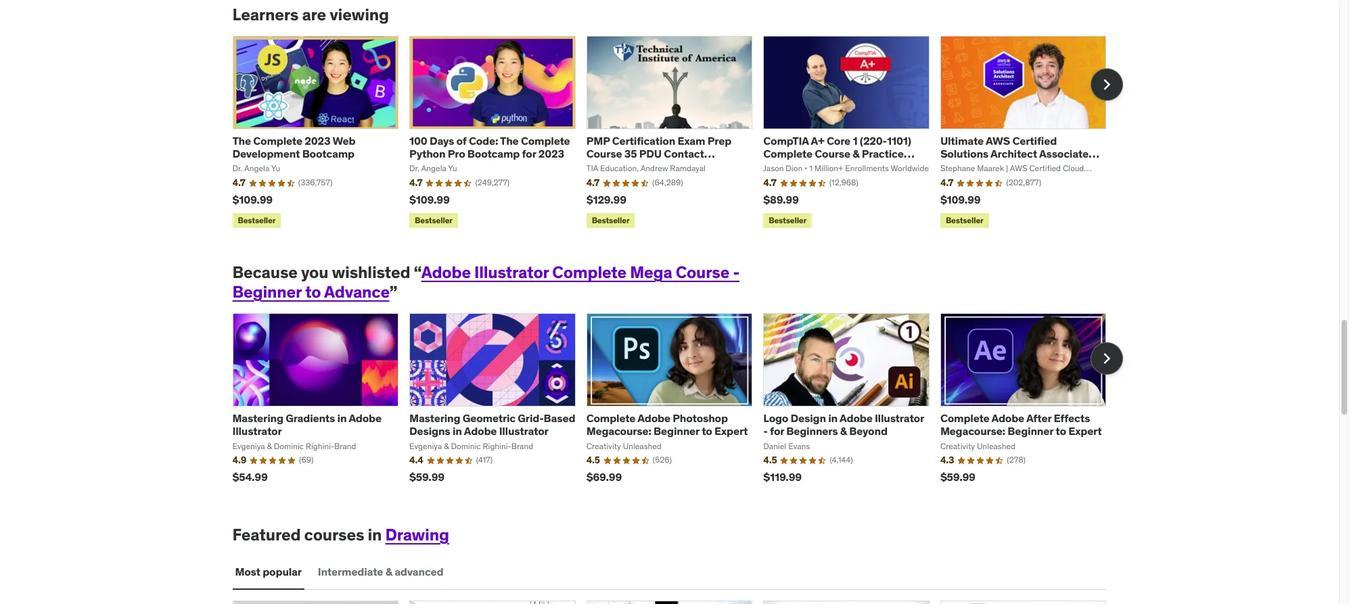 Task type: locate. For each thing, give the bounding box(es) containing it.
adobe inside adobe illustrator complete mega course - beginner to advance
[[421, 262, 471, 283]]

course
[[586, 147, 622, 161], [815, 147, 850, 161], [676, 262, 730, 283]]

100
[[409, 134, 427, 148]]

0 vertical spatial &
[[853, 147, 860, 161]]

1 horizontal spatial &
[[840, 424, 847, 438]]

1 horizontal spatial megacourse:
[[940, 424, 1005, 438]]

ultimate
[[940, 134, 984, 148]]

0 vertical spatial for
[[522, 147, 536, 161]]

in right design
[[828, 412, 838, 425]]

saa-
[[940, 160, 966, 174]]

- for logo design in adobe illustrator - for beginners & beyond
[[763, 424, 768, 438]]

complete inside complete adobe photoshop megacourse: beginner to expert
[[586, 412, 636, 425]]

0 horizontal spatial expert
[[715, 424, 748, 438]]

adobe right gradients on the bottom of page
[[349, 412, 382, 425]]

mastering gradients in adobe illustrator link
[[232, 412, 382, 438]]

expert
[[715, 424, 748, 438], [1068, 424, 1102, 438]]

wishlisted
[[332, 262, 410, 283]]

geometric
[[463, 412, 516, 425]]

& left (220-
[[853, 147, 860, 161]]

to
[[305, 282, 321, 303], [702, 424, 712, 438], [1056, 424, 1066, 438]]

learners are viewing
[[232, 4, 389, 25]]

course left 1
[[815, 147, 850, 161]]

2 mastering from the left
[[409, 412, 460, 425]]

0 horizontal spatial bootcamp
[[302, 147, 355, 161]]

in
[[337, 412, 347, 425], [828, 412, 838, 425], [453, 424, 462, 438], [368, 524, 382, 545]]

1 the from the left
[[232, 134, 251, 148]]

megacourse:
[[586, 424, 651, 438], [940, 424, 1005, 438]]

1 horizontal spatial beginner
[[654, 424, 699, 438]]

0 vertical spatial next image
[[1096, 74, 1117, 95]]

1 mastering from the left
[[232, 412, 283, 425]]

1 vertical spatial &
[[840, 424, 847, 438]]

mastering inside 'mastering geometric grid-based designs in adobe illustrator'
[[409, 412, 460, 425]]

the
[[232, 134, 251, 148], [500, 134, 519, 148]]

next image
[[1096, 74, 1117, 95], [1096, 347, 1117, 369]]

are
[[302, 4, 326, 25]]

complete
[[253, 134, 302, 148], [521, 134, 570, 148], [763, 147, 813, 161], [552, 262, 627, 283], [586, 412, 636, 425], [940, 412, 990, 425]]

contact
[[664, 147, 704, 161]]

1 next image from the top
[[1096, 74, 1117, 95]]

0 horizontal spatial course
[[586, 147, 622, 161]]

carousel element containing the complete 2023 web development bootcamp
[[232, 36, 1123, 231]]

2 carousel element from the top
[[232, 313, 1123, 493]]

& left beyond
[[840, 424, 847, 438]]

in right gradients on the bottom of page
[[337, 412, 347, 425]]

adobe
[[421, 262, 471, 283], [349, 412, 382, 425], [638, 412, 670, 425], [840, 412, 873, 425], [992, 412, 1024, 425], [464, 424, 497, 438]]

1 vertical spatial carousel element
[[232, 313, 1123, 493]]

complete adobe photoshop megacourse: beginner to expert
[[586, 412, 748, 438]]

2023
[[305, 134, 330, 148], [538, 147, 564, 161]]

1 horizontal spatial for
[[770, 424, 784, 438]]

for right code:
[[522, 147, 536, 161]]

illustrator inside mastering gradients in adobe illustrator
[[232, 424, 282, 438]]

bootcamp
[[302, 147, 355, 161], [467, 147, 520, 161]]

1 carousel element from the top
[[232, 36, 1123, 231]]

1 horizontal spatial expert
[[1068, 424, 1102, 438]]

mastering
[[232, 412, 283, 425], [409, 412, 460, 425]]

beginner inside complete adobe photoshop megacourse: beginner to expert
[[654, 424, 699, 438]]

illustrator inside logo design in adobe illustrator - for beginners & beyond
[[875, 412, 924, 425]]

code:
[[469, 134, 498, 148]]

beginner inside complete adobe after effects megacourse: beginner to expert
[[1008, 424, 1053, 438]]

in for featured courses in drawing
[[368, 524, 382, 545]]

bootcamp inside 100 days of code: the complete python pro bootcamp for 2023
[[467, 147, 520, 161]]

& inside comptia a+ core 1 (220-1101) complete course & practice exam
[[853, 147, 860, 161]]

in inside mastering gradients in adobe illustrator
[[337, 412, 347, 425]]

1 vertical spatial for
[[770, 424, 784, 438]]

1 vertical spatial -
[[763, 424, 768, 438]]

adobe left photoshop
[[638, 412, 670, 425]]

2 megacourse: from the left
[[940, 424, 1005, 438]]

course inside pmp certification exam prep course 35 pdu contact hours/pdu
[[586, 147, 622, 161]]

for
[[522, 147, 536, 161], [770, 424, 784, 438]]

2 next image from the top
[[1096, 347, 1117, 369]]

0 vertical spatial -
[[733, 262, 740, 283]]

0 horizontal spatial exam
[[678, 134, 705, 148]]

1 horizontal spatial exam
[[763, 160, 791, 174]]

web
[[333, 134, 355, 148]]

1 vertical spatial next image
[[1096, 347, 1117, 369]]

design
[[791, 412, 826, 425]]

carousel element
[[232, 36, 1123, 231], [232, 313, 1123, 493]]

course left 35
[[586, 147, 622, 161]]

complete inside 100 days of code: the complete python pro bootcamp for 2023
[[521, 134, 570, 148]]

exam inside comptia a+ core 1 (220-1101) complete course & practice exam
[[763, 160, 791, 174]]

1 horizontal spatial mastering
[[409, 412, 460, 425]]

beginner
[[232, 282, 302, 303], [654, 424, 699, 438], [1008, 424, 1053, 438]]

mastering left gradients on the bottom of page
[[232, 412, 283, 425]]

1 expert from the left
[[715, 424, 748, 438]]

"
[[414, 262, 421, 283]]

course right mega
[[676, 262, 730, 283]]

1 bootcamp from the left
[[302, 147, 355, 161]]

expert left logo
[[715, 424, 748, 438]]

beyond
[[849, 424, 888, 438]]

2 horizontal spatial &
[[853, 147, 860, 161]]

2 expert from the left
[[1068, 424, 1102, 438]]

1 megacourse: from the left
[[586, 424, 651, 438]]

associate
[[1039, 147, 1089, 161]]

mega
[[630, 262, 672, 283]]

carousel element containing mastering gradients in adobe illustrator
[[232, 313, 1123, 493]]

megacourse: right based
[[586, 424, 651, 438]]

bootcamp right development
[[302, 147, 355, 161]]

illustrator
[[474, 262, 549, 283], [875, 412, 924, 425], [232, 424, 282, 438], [499, 424, 549, 438]]

solutions
[[940, 147, 989, 161]]

the inside the complete 2023 web development bootcamp
[[232, 134, 251, 148]]

because you wishlisted "
[[232, 262, 421, 283]]

2 horizontal spatial beginner
[[1008, 424, 1053, 438]]

megacourse: inside complete adobe photoshop megacourse: beginner to expert
[[586, 424, 651, 438]]

practice
[[862, 147, 904, 161]]

for left design
[[770, 424, 784, 438]]

certification
[[612, 134, 675, 148]]

development
[[232, 147, 300, 161]]

expert right after
[[1068, 424, 1102, 438]]

2 the from the left
[[500, 134, 519, 148]]

complete inside the complete 2023 web development bootcamp
[[253, 134, 302, 148]]

mastering gradients in adobe illustrator
[[232, 412, 382, 438]]

adobe illustrator complete mega course - beginner to advance
[[232, 262, 740, 303]]

complete adobe after effects megacourse: beginner to expert
[[940, 412, 1102, 438]]

in right designs
[[453, 424, 462, 438]]

mastering inside mastering gradients in adobe illustrator
[[232, 412, 283, 425]]

exam
[[678, 134, 705, 148], [763, 160, 791, 174]]

in for mastering gradients in adobe illustrator
[[337, 412, 347, 425]]

- inside logo design in adobe illustrator - for beginners & beyond
[[763, 424, 768, 438]]

exam left prep
[[678, 134, 705, 148]]

1 horizontal spatial the
[[500, 134, 519, 148]]

0 horizontal spatial the
[[232, 134, 251, 148]]

- for adobe illustrator complete mega course - beginner to advance
[[733, 262, 740, 283]]

in up intermediate & advanced
[[368, 524, 382, 545]]

adobe left after
[[992, 412, 1024, 425]]

course inside adobe illustrator complete mega course - beginner to advance
[[676, 262, 730, 283]]

adobe right designs
[[464, 424, 497, 438]]

learners
[[232, 4, 299, 25]]

megacourse: left after
[[940, 424, 1005, 438]]

effects
[[1054, 412, 1090, 425]]

2 vertical spatial &
[[385, 565, 392, 579]]

-
[[733, 262, 740, 283], [763, 424, 768, 438]]

1 horizontal spatial bootcamp
[[467, 147, 520, 161]]

1 horizontal spatial 2023
[[538, 147, 564, 161]]

1101)
[[887, 134, 911, 148]]

0 horizontal spatial for
[[522, 147, 536, 161]]

2 horizontal spatial to
[[1056, 424, 1066, 438]]

adobe inside logo design in adobe illustrator - for beginners & beyond
[[840, 412, 873, 425]]

35
[[624, 147, 637, 161]]

1 horizontal spatial -
[[763, 424, 768, 438]]

beginner inside adobe illustrator complete mega course - beginner to advance
[[232, 282, 302, 303]]

100 days of code: the complete python pro bootcamp for 2023 link
[[409, 134, 570, 161]]

next image for learners are viewing
[[1096, 74, 1117, 95]]

adobe right beginners
[[840, 412, 873, 425]]

certified
[[1013, 134, 1057, 148]]

0 horizontal spatial 2023
[[305, 134, 330, 148]]

0 horizontal spatial &
[[385, 565, 392, 579]]

0 horizontal spatial to
[[305, 282, 321, 303]]

carousel element for because you wishlisted "
[[232, 313, 1123, 493]]

core
[[827, 134, 851, 148]]

0 horizontal spatial megacourse:
[[586, 424, 651, 438]]

pmp certification exam prep course 35 pdu contact hours/pdu
[[586, 134, 731, 174]]

2023 inside 100 days of code: the complete python pro bootcamp for 2023
[[538, 147, 564, 161]]

in inside logo design in adobe illustrator - for beginners & beyond
[[828, 412, 838, 425]]

exam down comptia
[[763, 160, 791, 174]]

& inside logo design in adobe illustrator - for beginners & beyond
[[840, 424, 847, 438]]

&
[[853, 147, 860, 161], [840, 424, 847, 438], [385, 565, 392, 579]]

2023 left pmp
[[538, 147, 564, 161]]

expert inside complete adobe after effects megacourse: beginner to expert
[[1068, 424, 1102, 438]]

because
[[232, 262, 298, 283]]

2 horizontal spatial course
[[815, 147, 850, 161]]

bootcamp right of
[[467, 147, 520, 161]]

c03
[[966, 160, 986, 174]]

course inside comptia a+ core 1 (220-1101) complete course & practice exam
[[815, 147, 850, 161]]

adobe right '"'
[[421, 262, 471, 283]]

mastering left geometric on the bottom left
[[409, 412, 460, 425]]

0 vertical spatial carousel element
[[232, 36, 1123, 231]]

- inside adobe illustrator complete mega course - beginner to advance
[[733, 262, 740, 283]]

"
[[389, 282, 397, 303]]

1 vertical spatial exam
[[763, 160, 791, 174]]

0 horizontal spatial -
[[733, 262, 740, 283]]

1 horizontal spatial course
[[676, 262, 730, 283]]

logo design in adobe illustrator - for beginners & beyond
[[763, 412, 924, 438]]

0 vertical spatial exam
[[678, 134, 705, 148]]

popular
[[263, 565, 302, 579]]

expert inside complete adobe photoshop megacourse: beginner to expert
[[715, 424, 748, 438]]

2023 left web
[[305, 134, 330, 148]]

0 horizontal spatial mastering
[[232, 412, 283, 425]]

complete inside comptia a+ core 1 (220-1101) complete course & practice exam
[[763, 147, 813, 161]]

comptia a+ core 1 (220-1101) complete course & practice exam link
[[763, 134, 915, 174]]

0 horizontal spatial beginner
[[232, 282, 302, 303]]

& left the advanced
[[385, 565, 392, 579]]

2 bootcamp from the left
[[467, 147, 520, 161]]

architect
[[991, 147, 1037, 161]]

gradients
[[286, 412, 335, 425]]

1 horizontal spatial to
[[702, 424, 712, 438]]

photoshop
[[673, 412, 728, 425]]

adobe inside complete adobe after effects megacourse: beginner to expert
[[992, 412, 1024, 425]]



Task type: describe. For each thing, give the bounding box(es) containing it.
featured courses in drawing
[[232, 524, 449, 545]]

logo design in adobe illustrator - for beginners & beyond link
[[763, 412, 924, 438]]

comptia a+ core 1 (220-1101) complete course & practice exam
[[763, 134, 911, 174]]

intermediate & advanced
[[318, 565, 443, 579]]

adobe illustrator complete mega course - beginner to advance link
[[232, 262, 740, 303]]

adobe inside mastering gradients in adobe illustrator
[[349, 412, 382, 425]]

drawing link
[[385, 524, 449, 545]]

based
[[544, 412, 575, 425]]

the inside 100 days of code: the complete python pro bootcamp for 2023
[[500, 134, 519, 148]]

course for 35
[[586, 147, 622, 161]]

mastering geometric grid-based designs in adobe illustrator
[[409, 412, 575, 438]]

pmp certification exam prep course 35 pdu contact hours/pdu link
[[586, 134, 731, 174]]

1
[[853, 134, 858, 148]]

for inside 100 days of code: the complete python pro bootcamp for 2023
[[522, 147, 536, 161]]

mastering geometric grid-based designs in adobe illustrator link
[[409, 412, 575, 438]]

most popular
[[235, 565, 302, 579]]

days
[[430, 134, 454, 148]]

adobe inside complete adobe photoshop megacourse: beginner to expert
[[638, 412, 670, 425]]

most
[[235, 565, 260, 579]]

comptia
[[763, 134, 809, 148]]

python
[[409, 147, 445, 161]]

pdu
[[639, 147, 662, 161]]

ultimate aws certified solutions architect associate saa-c03
[[940, 134, 1089, 174]]

carousel element for learners are viewing
[[232, 36, 1123, 231]]

mastering for illustrator
[[232, 412, 283, 425]]

exam inside pmp certification exam prep course 35 pdu contact hours/pdu
[[678, 134, 705, 148]]

aws
[[986, 134, 1010, 148]]

course for -
[[676, 262, 730, 283]]

most popular button
[[232, 556, 304, 589]]

designs
[[409, 424, 450, 438]]

the complete 2023 web development bootcamp link
[[232, 134, 355, 161]]

viewing
[[330, 4, 389, 25]]

grid-
[[518, 412, 544, 425]]

intermediate
[[318, 565, 383, 579]]

(220-
[[860, 134, 887, 148]]

you
[[301, 262, 328, 283]]

complete inside complete adobe after effects megacourse: beginner to expert
[[940, 412, 990, 425]]

& for because you wishlisted "
[[840, 424, 847, 438]]

pro
[[448, 147, 465, 161]]

advance
[[324, 282, 389, 303]]

to inside adobe illustrator complete mega course - beginner to advance
[[305, 282, 321, 303]]

the complete 2023 web development bootcamp
[[232, 134, 355, 161]]

illustrator inside adobe illustrator complete mega course - beginner to advance
[[474, 262, 549, 283]]

& for learners are viewing
[[853, 147, 860, 161]]

100 days of code: the complete python pro bootcamp for 2023
[[409, 134, 570, 161]]

illustrator inside 'mastering geometric grid-based designs in adobe illustrator'
[[499, 424, 549, 438]]

& inside button
[[385, 565, 392, 579]]

megacourse: inside complete adobe after effects megacourse: beginner to expert
[[940, 424, 1005, 438]]

after
[[1026, 412, 1052, 425]]

in for logo design in adobe illustrator - for beginners & beyond
[[828, 412, 838, 425]]

intermediate & advanced button
[[315, 556, 446, 589]]

to inside complete adobe after effects megacourse: beginner to expert
[[1056, 424, 1066, 438]]

of
[[456, 134, 467, 148]]

complete adobe photoshop megacourse: beginner to expert link
[[586, 412, 748, 438]]

in inside 'mastering geometric grid-based designs in adobe illustrator'
[[453, 424, 462, 438]]

drawing
[[385, 524, 449, 545]]

logo
[[763, 412, 788, 425]]

complete adobe after effects megacourse: beginner to expert link
[[940, 412, 1102, 438]]

prep
[[708, 134, 731, 148]]

advanced
[[395, 565, 443, 579]]

hours/pdu
[[586, 160, 645, 174]]

pmp
[[586, 134, 610, 148]]

next image for because you wishlisted "
[[1096, 347, 1117, 369]]

to inside complete adobe photoshop megacourse: beginner to expert
[[702, 424, 712, 438]]

complete inside adobe illustrator complete mega course - beginner to advance
[[552, 262, 627, 283]]

for inside logo design in adobe illustrator - for beginners & beyond
[[770, 424, 784, 438]]

featured
[[232, 524, 301, 545]]

ultimate aws certified solutions architect associate saa-c03 link
[[940, 134, 1099, 174]]

beginners
[[786, 424, 838, 438]]

2023 inside the complete 2023 web development bootcamp
[[305, 134, 330, 148]]

a+
[[811, 134, 825, 148]]

adobe inside 'mastering geometric grid-based designs in adobe illustrator'
[[464, 424, 497, 438]]

mastering for designs
[[409, 412, 460, 425]]

bootcamp inside the complete 2023 web development bootcamp
[[302, 147, 355, 161]]

courses
[[304, 524, 364, 545]]



Task type: vqa. For each thing, say whether or not it's contained in the screenshot.
in within MASTERING GRADIENTS IN ADOBE ILLUSTRATOR
yes



